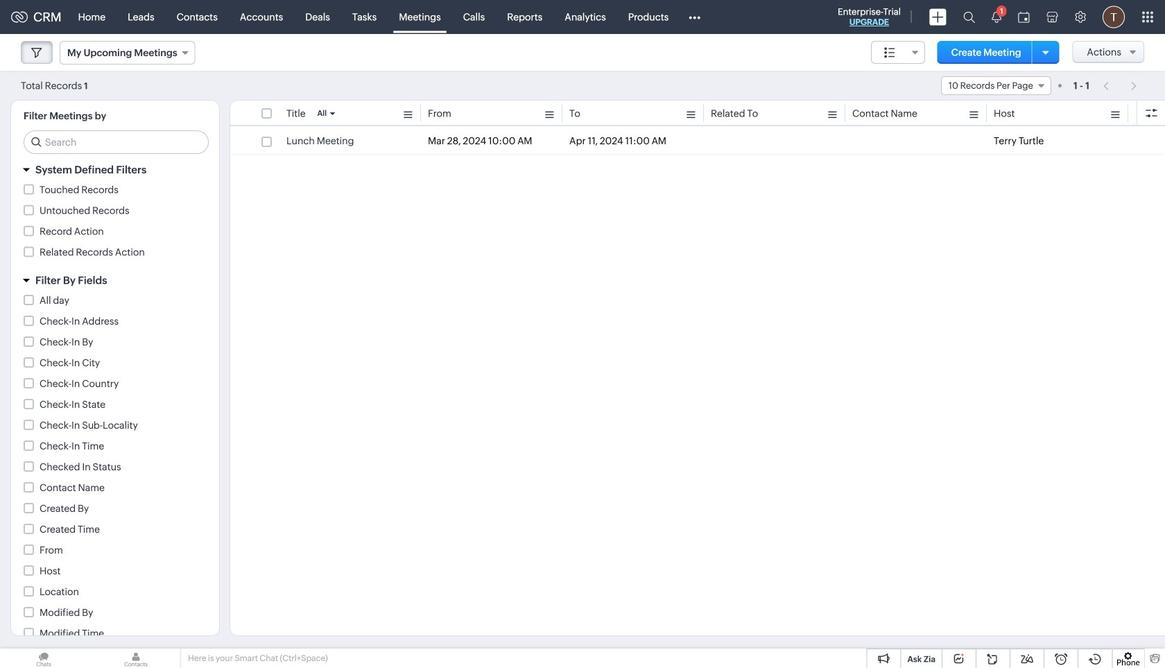 Task type: describe. For each thing, give the bounding box(es) containing it.
Search text field
[[24, 131, 208, 153]]

size image
[[885, 46, 896, 59]]

Other Modules field
[[680, 6, 710, 28]]

search element
[[955, 0, 984, 34]]

search image
[[964, 11, 976, 23]]

profile image
[[1103, 6, 1125, 28]]

none field size
[[871, 41, 925, 64]]



Task type: vqa. For each thing, say whether or not it's contained in the screenshot.
Signals "element"
yes



Task type: locate. For each thing, give the bounding box(es) containing it.
chats image
[[0, 649, 87, 668]]

profile element
[[1095, 0, 1134, 34]]

None field
[[60, 41, 195, 65], [871, 41, 925, 64], [941, 76, 1052, 95], [60, 41, 195, 65], [941, 76, 1052, 95]]

contacts image
[[92, 649, 180, 668]]

logo image
[[11, 11, 28, 23]]

signals element
[[984, 0, 1010, 34]]

create menu image
[[930, 9, 947, 25]]

create menu element
[[921, 0, 955, 34]]

calendar image
[[1019, 11, 1030, 23]]

navigation
[[1097, 76, 1145, 96]]



